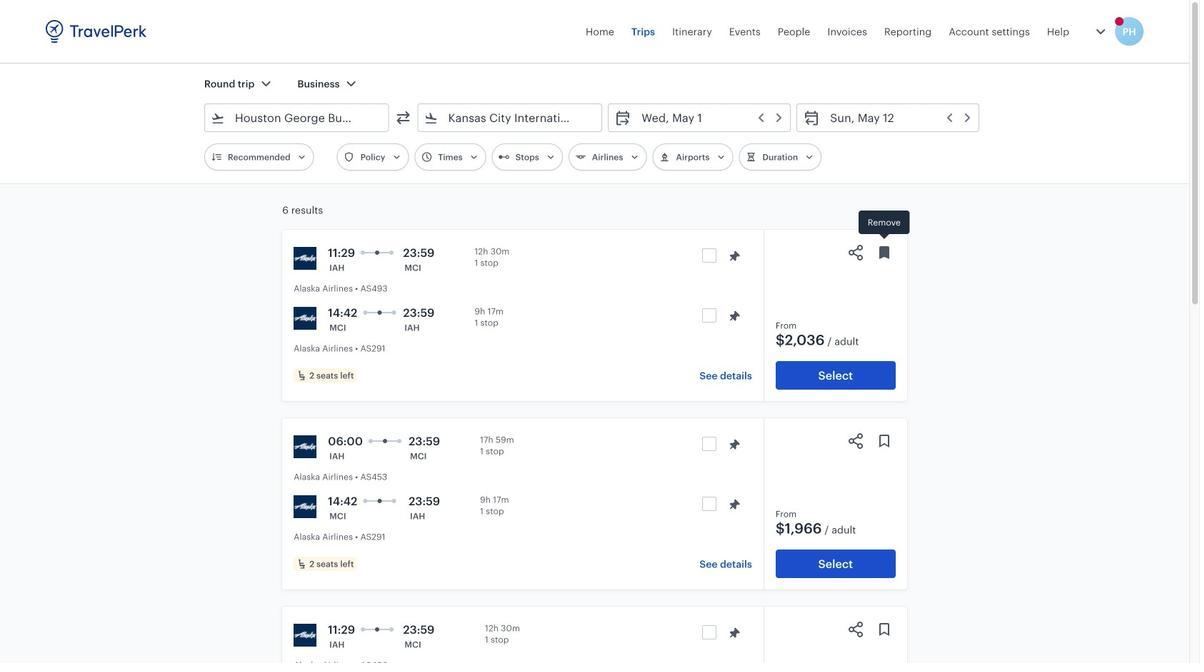 Task type: locate. For each thing, give the bounding box(es) containing it.
1 alaska airlines image from the top
[[294, 247, 317, 270]]

alaska airlines image
[[294, 247, 317, 270], [294, 307, 317, 330]]

3 alaska airlines image from the top
[[294, 625, 317, 648]]

2 alaska airlines image from the top
[[294, 307, 317, 330]]

1 vertical spatial alaska airlines image
[[294, 496, 317, 519]]

0 vertical spatial alaska airlines image
[[294, 436, 317, 459]]

alaska airlines image
[[294, 436, 317, 459], [294, 496, 317, 519], [294, 625, 317, 648]]

Depart field
[[632, 106, 785, 129]]

1 alaska airlines image from the top
[[294, 436, 317, 459]]

2 vertical spatial alaska airlines image
[[294, 625, 317, 648]]

1 vertical spatial alaska airlines image
[[294, 307, 317, 330]]

0 vertical spatial alaska airlines image
[[294, 247, 317, 270]]

tooltip
[[859, 211, 910, 241]]

From search field
[[225, 106, 370, 129]]



Task type: describe. For each thing, give the bounding box(es) containing it.
To search field
[[438, 106, 583, 129]]

Return field
[[821, 106, 974, 129]]

2 alaska airlines image from the top
[[294, 496, 317, 519]]



Task type: vqa. For each thing, say whether or not it's contained in the screenshot.
Add traveler search field
no



